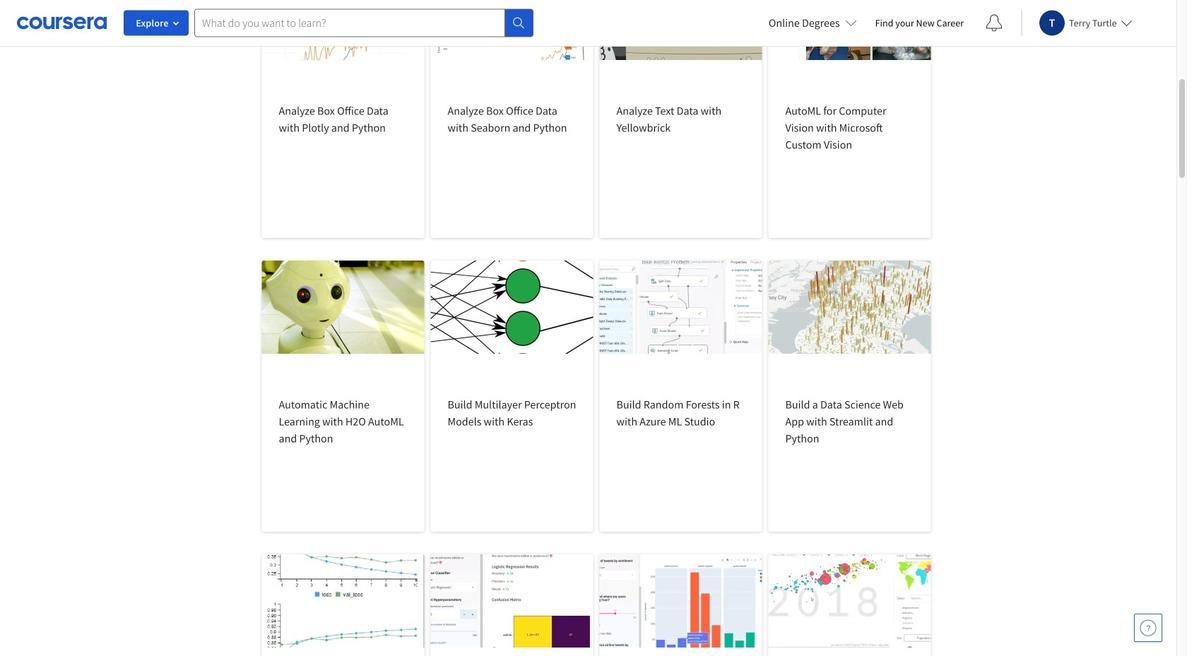 Task type: vqa. For each thing, say whether or not it's contained in the screenshot.
search box
yes



Task type: describe. For each thing, give the bounding box(es) containing it.
coursera image
[[17, 11, 107, 34]]

What do you want to learn? text field
[[194, 9, 505, 37]]



Task type: locate. For each thing, give the bounding box(es) containing it.
help center image
[[1140, 620, 1157, 637]]

None search field
[[194, 9, 534, 37]]



